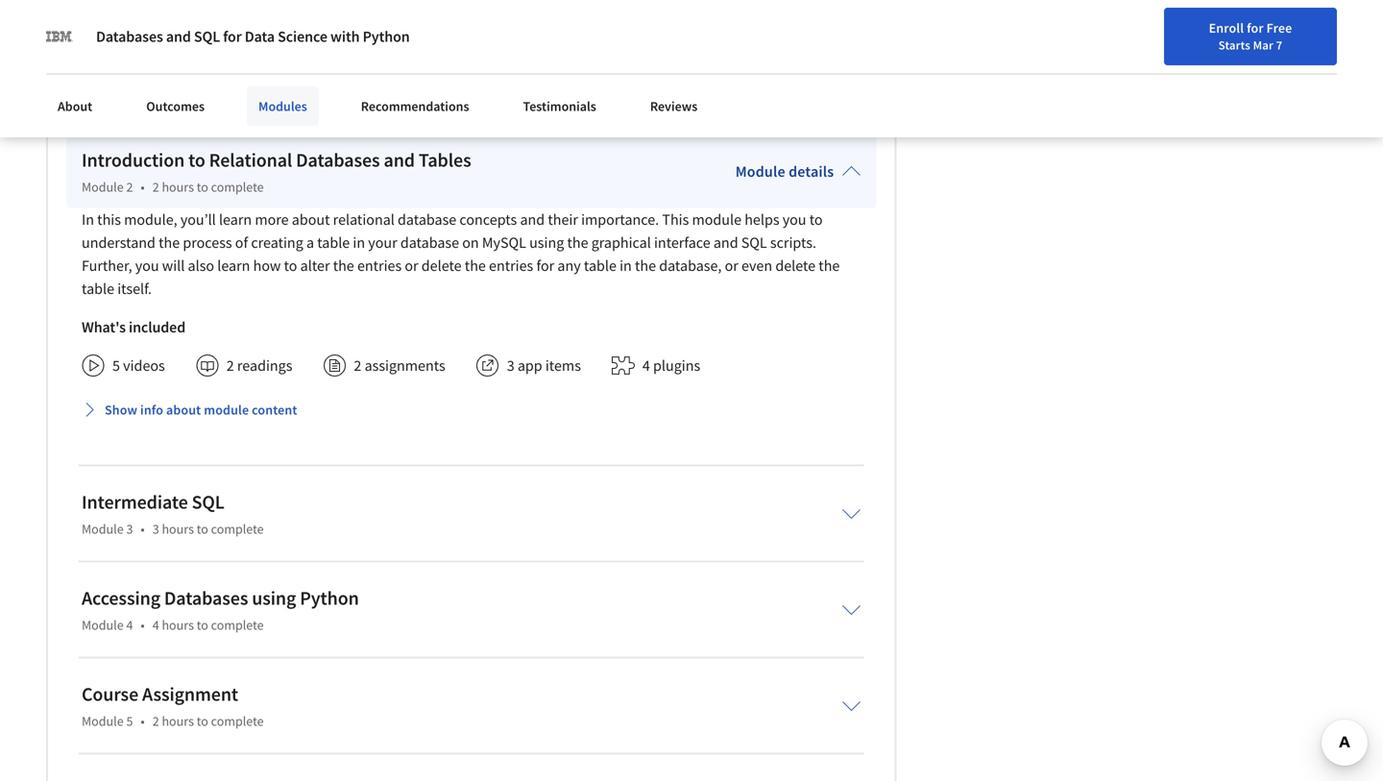 Task type: locate. For each thing, give the bounding box(es) containing it.
1 horizontal spatial free
[[1347, 25, 1373, 42]]

module inside accessing databases using python module 4 • 4 hours to complete
[[82, 616, 124, 634]]

module details
[[736, 162, 835, 181]]

entries down the mysql
[[489, 256, 534, 275]]

delete down scripts.
[[776, 256, 816, 275]]

1 horizontal spatial python
[[363, 27, 410, 46]]

complete down relational
[[211, 178, 264, 195]]

process
[[183, 233, 232, 252]]

2 horizontal spatial databases
[[296, 148, 380, 172]]

for up mar
[[1248, 19, 1264, 37]]

1 horizontal spatial your
[[1136, 22, 1161, 39]]

module down intermediate
[[82, 520, 124, 537]]

and left their on the top left
[[520, 210, 545, 229]]

2 left readings
[[227, 356, 234, 375]]

1 delete from the left
[[422, 256, 462, 275]]

about right info at bottom
[[166, 401, 201, 418]]

5 left videos
[[112, 356, 120, 375]]

databases up relational
[[296, 148, 380, 172]]

2 down assignment
[[153, 712, 159, 730]]

1 horizontal spatial using
[[530, 233, 564, 252]]

0 horizontal spatial in
[[353, 233, 365, 252]]

sql up even
[[742, 233, 768, 252]]

1 complete from the top
[[211, 178, 264, 195]]

in inside in this module, you'll learn more about relational database concepts and their importance. this module helps you to understand the process of creating a table in your database on mysql using the graphical interface and sql scripts. further, you will also learn how to alter the entries or delete the entries for any table in the database, or even delete the table itself.
[[82, 210, 94, 229]]

2 up the module,
[[153, 178, 159, 195]]

2 inside course assignment module 5 • 2 hours to complete
[[153, 712, 159, 730]]

sheet:
[[151, 60, 192, 79]]

0 horizontal spatial free
[[1267, 19, 1293, 37]]

1 vertical spatial database
[[401, 233, 459, 252]]

about up a
[[292, 210, 330, 229]]

in
[[1271, 22, 1282, 39], [82, 210, 94, 229]]

0 horizontal spatial your
[[368, 233, 398, 252]]

7
[[1277, 37, 1283, 53]]

5 down course
[[126, 712, 133, 730]]

1 or from the left
[[405, 256, 419, 275]]

learn down of
[[217, 256, 250, 275]]

None search field
[[274, 12, 591, 50]]

databases right the accessing on the bottom left
[[164, 586, 248, 610]]

to up scripts.
[[810, 210, 823, 229]]

0 horizontal spatial 4
[[126, 616, 133, 634]]

2 vertical spatial databases
[[164, 586, 248, 610]]

table right a
[[317, 233, 350, 252]]

complete up assignment
[[211, 616, 264, 634]]

select,
[[246, 60, 297, 79]]

2 hours from the top
[[162, 520, 194, 537]]

and left tables
[[384, 148, 415, 172]]

in left "this"
[[82, 210, 94, 229]]

• inside "introduction to relational databases and tables module 2 • 2 hours to complete"
[[141, 178, 145, 195]]

reviews
[[650, 98, 698, 115]]

table right any
[[584, 256, 617, 275]]

readings
[[237, 356, 293, 375]]

1 horizontal spatial about
[[292, 210, 330, 229]]

•
[[271, 21, 275, 41], [628, 60, 633, 79], [141, 178, 145, 195], [141, 520, 145, 537], [141, 616, 145, 634], [141, 712, 145, 730]]

about
[[58, 98, 92, 115]]

0 vertical spatial module
[[692, 210, 742, 229]]

or
[[405, 256, 419, 275], [725, 256, 739, 275]]

0 horizontal spatial delete
[[422, 256, 462, 275]]

free for enroll for free starts mar 7
[[1267, 19, 1293, 37]]

minutes right 15
[[659, 60, 711, 79]]

1 horizontal spatial 3
[[153, 520, 159, 537]]

0 horizontal spatial python
[[300, 586, 359, 610]]

1 horizontal spatial table
[[317, 233, 350, 252]]

your down relational
[[368, 233, 398, 252]]

module down the accessing on the bottom left
[[82, 616, 124, 634]]

0 horizontal spatial about
[[166, 401, 201, 418]]

you up scripts.
[[783, 210, 807, 229]]

modules link
[[247, 86, 319, 126]]

free right join
[[1347, 25, 1373, 42]]

entries down relational
[[357, 256, 402, 275]]

module up "this"
[[82, 178, 124, 195]]

module
[[692, 210, 742, 229], [204, 401, 249, 418]]

career
[[1192, 22, 1229, 39]]

1 vertical spatial learn
[[217, 256, 250, 275]]

relational
[[333, 210, 395, 229]]

minutes up insert,
[[294, 21, 346, 41]]

0 horizontal spatial module
[[204, 401, 249, 418]]

hours
[[162, 178, 194, 195], [162, 520, 194, 537], [162, 616, 194, 634], [162, 712, 194, 730]]

0 horizontal spatial entries
[[357, 256, 402, 275]]

2 entries from the left
[[489, 256, 534, 275]]

importance.
[[582, 210, 659, 229]]

cheat
[[111, 60, 148, 79]]

insert,
[[300, 60, 350, 79]]

the up any
[[567, 233, 589, 252]]

minutes
[[294, 21, 346, 41], [659, 60, 711, 79]]

0 horizontal spatial or
[[405, 256, 419, 275]]

• down intermediate
[[141, 520, 145, 537]]

1 horizontal spatial 5
[[126, 712, 133, 730]]

and up the database,
[[714, 233, 739, 252]]

complete up accessing databases using python module 4 • 4 hours to complete
[[211, 520, 264, 537]]

free for join for free
[[1347, 25, 1373, 42]]

to inside intermediate sql module 3 • 3 hours to complete
[[197, 520, 208, 537]]

1 vertical spatial table
[[584, 256, 617, 275]]

3
[[507, 356, 515, 375], [126, 520, 133, 537], [153, 520, 159, 537]]

hours inside "introduction to relational databases and tables module 2 • 2 hours to complete"
[[162, 178, 194, 195]]

the up will
[[159, 233, 180, 252]]

• inside accessing databases using python module 4 • 4 hours to complete
[[141, 616, 145, 634]]

the down on
[[465, 256, 486, 275]]

5 right data
[[283, 21, 291, 41]]

to inside accessing databases using python module 4 • 4 hours to complete
[[197, 616, 208, 634]]

1 horizontal spatial minutes
[[659, 60, 711, 79]]

free
[[1267, 19, 1293, 37], [1347, 25, 1373, 42]]

in right log
[[1271, 22, 1282, 39]]

module down course
[[82, 712, 124, 730]]

in
[[353, 233, 365, 252], [620, 256, 632, 275]]

3 complete from the top
[[211, 616, 264, 634]]

intermediate sql module 3 • 3 hours to complete
[[82, 490, 264, 537]]

details
[[789, 162, 835, 181]]

complete
[[211, 178, 264, 195], [211, 520, 264, 537], [211, 616, 264, 634], [211, 712, 264, 730]]

1 vertical spatial 5
[[112, 356, 120, 375]]

module left content in the left bottom of the page
[[204, 401, 249, 418]]

• down the accessing on the bottom left
[[141, 616, 145, 634]]

0 horizontal spatial using
[[252, 586, 296, 610]]

5
[[283, 21, 291, 41], [112, 356, 120, 375], [126, 712, 133, 730]]

sql right intermediate
[[192, 490, 225, 514]]

0 horizontal spatial minutes
[[294, 21, 346, 41]]

2 horizontal spatial 5
[[283, 21, 291, 41]]

in down relational
[[353, 233, 365, 252]]

for
[[1248, 19, 1264, 37], [1327, 25, 1344, 42], [223, 27, 242, 46], [537, 256, 555, 275]]

module
[[736, 162, 786, 181], [82, 178, 124, 195], [82, 520, 124, 537], [82, 616, 124, 634], [82, 712, 124, 730]]

1 horizontal spatial databases
[[164, 586, 248, 610]]

using inside accessing databases using python module 4 • 4 hours to complete
[[252, 586, 296, 610]]

to up accessing databases using python module 4 • 4 hours to complete
[[197, 520, 208, 537]]

2 complete from the top
[[211, 520, 264, 537]]

1 vertical spatial you
[[135, 256, 159, 275]]

show info about module content button
[[74, 392, 305, 427]]

0 vertical spatial your
[[1136, 22, 1161, 39]]

2
[[126, 178, 133, 195], [153, 178, 159, 195], [227, 356, 234, 375], [354, 356, 362, 375], [153, 712, 159, 730]]

learn
[[219, 210, 252, 229], [217, 256, 250, 275]]

database left concepts
[[398, 210, 457, 229]]

hours up assignment
[[162, 616, 194, 634]]

1 horizontal spatial you
[[783, 210, 807, 229]]

0 vertical spatial minutes
[[294, 21, 346, 41]]

1 vertical spatial databases
[[296, 148, 380, 172]]

for right join
[[1327, 25, 1344, 42]]

4 complete from the top
[[211, 712, 264, 730]]

to up "you'll"
[[197, 178, 208, 195]]

database left on
[[401, 233, 459, 252]]

hours inside accessing databases using python module 4 • 4 hours to complete
[[162, 616, 194, 634]]

using inside in this module, you'll learn more about relational database concepts and their importance. this module helps you to understand the process of creating a table in your database on mysql using the graphical interface and sql scripts. further, you will also learn how to alter the entries or delete the entries for any table in the database, or even delete the table itself.
[[530, 233, 564, 252]]

join for free
[[1299, 25, 1373, 42]]

free up 7
[[1267, 19, 1293, 37]]

your right find
[[1136, 22, 1161, 39]]

1 horizontal spatial in
[[1271, 22, 1282, 39]]

to inside course assignment module 5 • 2 hours to complete
[[197, 712, 208, 730]]

course
[[82, 682, 139, 706]]

python
[[363, 27, 410, 46], [300, 586, 359, 610]]

4 hours from the top
[[162, 712, 194, 730]]

table down the further,
[[82, 279, 114, 298]]

complete inside "introduction to relational databases and tables module 2 • 2 hours to complete"
[[211, 178, 264, 195]]

and
[[166, 27, 191, 46], [384, 148, 415, 172], [520, 210, 545, 229], [714, 233, 739, 252]]

this
[[663, 210, 689, 229]]

in down graphical
[[620, 256, 632, 275]]

science
[[278, 27, 328, 46]]

the right even
[[819, 256, 840, 275]]

to right how
[[284, 256, 297, 275]]

to up assignment
[[197, 616, 208, 634]]

• down introduction
[[141, 178, 145, 195]]

4
[[643, 356, 650, 375], [126, 616, 133, 634], [153, 616, 159, 634]]

databases inside accessing databases using python module 4 • 4 hours to complete
[[164, 586, 248, 610]]

1 horizontal spatial delete
[[776, 256, 816, 275]]

hours down intermediate
[[162, 520, 194, 537]]

on
[[462, 233, 479, 252]]

entries
[[357, 256, 402, 275], [489, 256, 534, 275]]

to down assignment
[[197, 712, 208, 730]]

1 horizontal spatial or
[[725, 256, 739, 275]]

0 horizontal spatial in
[[82, 210, 94, 229]]

databases up cheat on the left
[[96, 27, 163, 46]]

show
[[105, 401, 138, 418]]

hours inside intermediate sql module 3 • 3 hours to complete
[[162, 520, 194, 537]]

for left any
[[537, 256, 555, 275]]

complete down assignment
[[211, 712, 264, 730]]

module inside in this module, you'll learn more about relational database concepts and their importance. this module helps you to understand the process of creating a table in your database on mysql using the graphical interface and sql scripts. further, you will also learn how to alter the entries or delete the entries for any table in the database, or even delete the table itself.
[[692, 210, 742, 229]]

module right this
[[692, 210, 742, 229]]

3 hours from the top
[[162, 616, 194, 634]]

hours down assignment
[[162, 712, 194, 730]]

for inside enroll for free starts mar 7
[[1248, 19, 1264, 37]]

course assignment module 5 • 2 hours to complete
[[82, 682, 264, 730]]

modules
[[259, 98, 307, 115]]

delete down concepts
[[422, 256, 462, 275]]

0 vertical spatial databases
[[96, 27, 163, 46]]

sql
[[194, 27, 220, 46], [82, 60, 108, 79], [742, 233, 768, 252], [192, 490, 225, 514]]

0 vertical spatial you
[[783, 210, 807, 229]]

find
[[1108, 22, 1133, 39]]

reviews link
[[639, 86, 710, 126]]

using
[[530, 233, 564, 252], [252, 586, 296, 610]]

mysql
[[482, 233, 527, 252]]

0 vertical spatial in
[[353, 233, 365, 252]]

ibm image
[[46, 23, 73, 50]]

join
[[1299, 25, 1324, 42]]

mar
[[1254, 37, 1274, 53]]

hours up "you'll"
[[162, 178, 194, 195]]

1 vertical spatial python
[[300, 586, 359, 610]]

0 vertical spatial 5
[[283, 21, 291, 41]]

items
[[546, 356, 581, 375]]

1 vertical spatial in
[[620, 256, 632, 275]]

database
[[398, 210, 457, 229], [401, 233, 459, 252]]

you up the itself.
[[135, 256, 159, 275]]

2 vertical spatial 5
[[126, 712, 133, 730]]

1 horizontal spatial entries
[[489, 256, 534, 275]]

more
[[255, 210, 289, 229]]

learn up of
[[219, 210, 252, 229]]

5 videos
[[112, 356, 165, 375]]

1 vertical spatial in
[[82, 210, 94, 229]]

• inside course assignment module 5 • 2 hours to complete
[[141, 712, 145, 730]]

2 vertical spatial table
[[82, 279, 114, 298]]

1 vertical spatial your
[[368, 233, 398, 252]]

• inside intermediate sql module 3 • 3 hours to complete
[[141, 520, 145, 537]]

1 horizontal spatial module
[[692, 210, 742, 229]]

2 left assignments
[[354, 356, 362, 375]]

0 vertical spatial using
[[530, 233, 564, 252]]

to
[[188, 148, 205, 172], [197, 178, 208, 195], [810, 210, 823, 229], [284, 256, 297, 275], [197, 520, 208, 537], [197, 616, 208, 634], [197, 712, 208, 730]]

• down assignment
[[141, 712, 145, 730]]

how
[[253, 256, 281, 275]]

the down graphical
[[635, 256, 656, 275]]

0 horizontal spatial table
[[82, 279, 114, 298]]

included
[[129, 317, 186, 337]]

sql left cheat on the left
[[82, 60, 108, 79]]

1 entries from the left
[[357, 256, 402, 275]]

1 vertical spatial using
[[252, 586, 296, 610]]

any
[[558, 256, 581, 275]]

statement
[[133, 21, 199, 41]]

sql up "basics"
[[194, 27, 220, 46]]

databases inside "introduction to relational databases and tables module 2 • 2 hours to complete"
[[296, 148, 380, 172]]

testimonials
[[523, 98, 597, 115]]

1 vertical spatial about
[[166, 401, 201, 418]]

0 vertical spatial about
[[292, 210, 330, 229]]

1 hours from the top
[[162, 178, 194, 195]]

1 vertical spatial module
[[204, 401, 249, 418]]

module inside course assignment module 5 • 2 hours to complete
[[82, 712, 124, 730]]

examples
[[202, 21, 263, 41]]

free inside enroll for free starts mar 7
[[1267, 19, 1293, 37]]



Task type: vqa. For each thing, say whether or not it's contained in the screenshot.
helps
yes



Task type: describe. For each thing, give the bounding box(es) containing it.
3 app items
[[507, 356, 581, 375]]

1 horizontal spatial in
[[620, 256, 632, 275]]

a
[[307, 233, 314, 252]]

complete inside accessing databases using python module 4 • 4 hours to complete
[[211, 616, 264, 634]]

find your new career
[[1108, 22, 1229, 39]]

intermediate
[[82, 490, 188, 514]]

and up sheet:
[[166, 27, 191, 46]]

find your new career link
[[1099, 19, 1238, 43]]

understand
[[82, 233, 156, 252]]

show info about module content
[[105, 401, 298, 418]]

alter
[[300, 256, 330, 275]]

1 horizontal spatial 4
[[153, 616, 159, 634]]

limit
[[585, 60, 620, 79]]

about inside in this module, you'll learn more about relational database concepts and their importance. this module helps you to understand the process of creating a table in your database on mysql using the graphical interface and sql scripts. further, you will also learn how to alter the entries or delete the entries for any table in the database, or even delete the table itself.
[[292, 210, 330, 229]]

graphical
[[592, 233, 651, 252]]

0 horizontal spatial databases
[[96, 27, 163, 46]]

module,
[[124, 210, 177, 229]]

count,
[[468, 60, 517, 79]]

module inside dropdown button
[[204, 401, 249, 418]]

0 vertical spatial python
[[363, 27, 410, 46]]

further,
[[82, 256, 132, 275]]

2 readings
[[227, 356, 293, 375]]

your inside in this module, you'll learn more about relational database concepts and their importance. this module helps you to understand the process of creating a table in your database on mysql using the graphical interface and sql scripts. further, you will also learn how to alter the entries or delete the entries for any table in the database, or even delete the table itself.
[[368, 233, 398, 252]]

about inside dropdown button
[[166, 401, 201, 418]]

complete inside intermediate sql module 3 • 3 hours to complete
[[211, 520, 264, 537]]

creating
[[251, 233, 303, 252]]

2 or from the left
[[725, 256, 739, 275]]

recommendations link
[[350, 86, 481, 126]]

update,
[[353, 60, 408, 79]]

0 vertical spatial table
[[317, 233, 350, 252]]

databases and sql for data science with python
[[96, 27, 410, 46]]

their
[[548, 210, 578, 229]]

content
[[252, 401, 298, 418]]

sql inside in this module, you'll learn more about relational database concepts and their importance. this module helps you to understand the process of creating a table in your database on mysql using the graphical interface and sql scripts. further, you will also learn how to alter the entries or delete the entries for any table in the database, or even delete the table itself.
[[742, 233, 768, 252]]

2 down introduction
[[126, 178, 133, 195]]

basics
[[195, 60, 235, 79]]

0 vertical spatial in
[[1271, 22, 1282, 39]]

the right alter
[[333, 256, 354, 275]]

• left science
[[271, 21, 275, 41]]

what's
[[82, 317, 126, 337]]

coursera image
[[23, 16, 145, 46]]

sql inside intermediate sql module 3 • 3 hours to complete
[[192, 490, 225, 514]]

log in link
[[1238, 19, 1292, 42]]

data
[[245, 27, 275, 46]]

assignment
[[142, 682, 238, 706]]

python inside accessing databases using python module 4 • 4 hours to complete
[[300, 586, 359, 610]]

recommendations
[[361, 98, 470, 115]]

introduction
[[82, 148, 185, 172]]

complete inside course assignment module 5 • 2 hours to complete
[[211, 712, 264, 730]]

sql cheat sheet: basics - select, insert, update, delete, count, distinct, limit • 15 minutes
[[82, 60, 711, 79]]

in this module, you'll learn more about relational database concepts and their importance. this module helps you to understand the process of creating a table in your database on mysql using the graphical interface and sql scripts. further, you will also learn how to alter the entries or delete the entries for any table in the database, or even delete the table itself.
[[82, 210, 840, 298]]

itself.
[[117, 279, 152, 298]]

new
[[1164, 22, 1189, 39]]

and inside "introduction to relational databases and tables module 2 • 2 hours to complete"
[[384, 148, 415, 172]]

0 vertical spatial learn
[[219, 210, 252, 229]]

2 horizontal spatial 4
[[643, 356, 650, 375]]

2 horizontal spatial 3
[[507, 356, 515, 375]]

testimonials link
[[512, 86, 608, 126]]

even
[[742, 256, 773, 275]]

0 horizontal spatial 5
[[112, 356, 120, 375]]

for inside in this module, you'll learn more about relational database concepts and their importance. this module helps you to understand the process of creating a table in your database on mysql using the graphical interface and sql scripts. further, you will also learn how to alter the entries or delete the entries for any table in the database, or even delete the table itself.
[[537, 256, 555, 275]]

of
[[235, 233, 248, 252]]

also
[[188, 256, 214, 275]]

1 vertical spatial minutes
[[659, 60, 711, 79]]

log in
[[1248, 22, 1282, 39]]

about link
[[46, 86, 104, 126]]

distinct,
[[520, 60, 582, 79]]

database,
[[659, 256, 722, 275]]

accessing databases using python module 4 • 4 hours to complete
[[82, 586, 359, 634]]

relational
[[209, 148, 292, 172]]

module inside "introduction to relational databases and tables module 2 • 2 hours to complete"
[[82, 178, 124, 195]]

interface
[[654, 233, 711, 252]]

0 horizontal spatial 3
[[126, 520, 133, 537]]

delete,
[[411, 60, 465, 79]]

enroll
[[1210, 19, 1245, 37]]

app
[[518, 356, 543, 375]]

0 horizontal spatial you
[[135, 256, 159, 275]]

scripts.
[[771, 233, 817, 252]]

introduction to relational databases and tables module 2 • 2 hours to complete
[[82, 148, 471, 195]]

plugins
[[654, 356, 701, 375]]

module up helps
[[736, 162, 786, 181]]

helps
[[745, 210, 780, 229]]

concepts
[[460, 210, 517, 229]]

tables
[[419, 148, 471, 172]]

2 delete from the left
[[776, 256, 816, 275]]

15
[[640, 60, 656, 79]]

-
[[239, 60, 243, 79]]

5 inside course assignment module 5 • 2 hours to complete
[[126, 712, 133, 730]]

• left 15
[[628, 60, 633, 79]]

outcomes
[[146, 98, 205, 115]]

outcomes link
[[135, 86, 216, 126]]

assignments
[[365, 356, 446, 375]]

will
[[162, 256, 185, 275]]

this
[[97, 210, 121, 229]]

2 assignments
[[354, 356, 446, 375]]

accessing
[[82, 586, 160, 610]]

module inside intermediate sql module 3 • 3 hours to complete
[[82, 520, 124, 537]]

starts
[[1219, 37, 1251, 53]]

with
[[331, 27, 360, 46]]

4 plugins
[[643, 356, 701, 375]]

2 horizontal spatial table
[[584, 256, 617, 275]]

for left data
[[223, 27, 242, 46]]

hours inside course assignment module 5 • 2 hours to complete
[[162, 712, 194, 730]]

0 vertical spatial database
[[398, 210, 457, 229]]

log
[[1248, 22, 1268, 39]]

you'll
[[181, 210, 216, 229]]

select statement examples • 5 minutes
[[82, 21, 346, 41]]

select
[[82, 21, 130, 41]]

join for free link
[[1294, 15, 1378, 51]]

videos
[[123, 356, 165, 375]]

to left relational
[[188, 148, 205, 172]]



